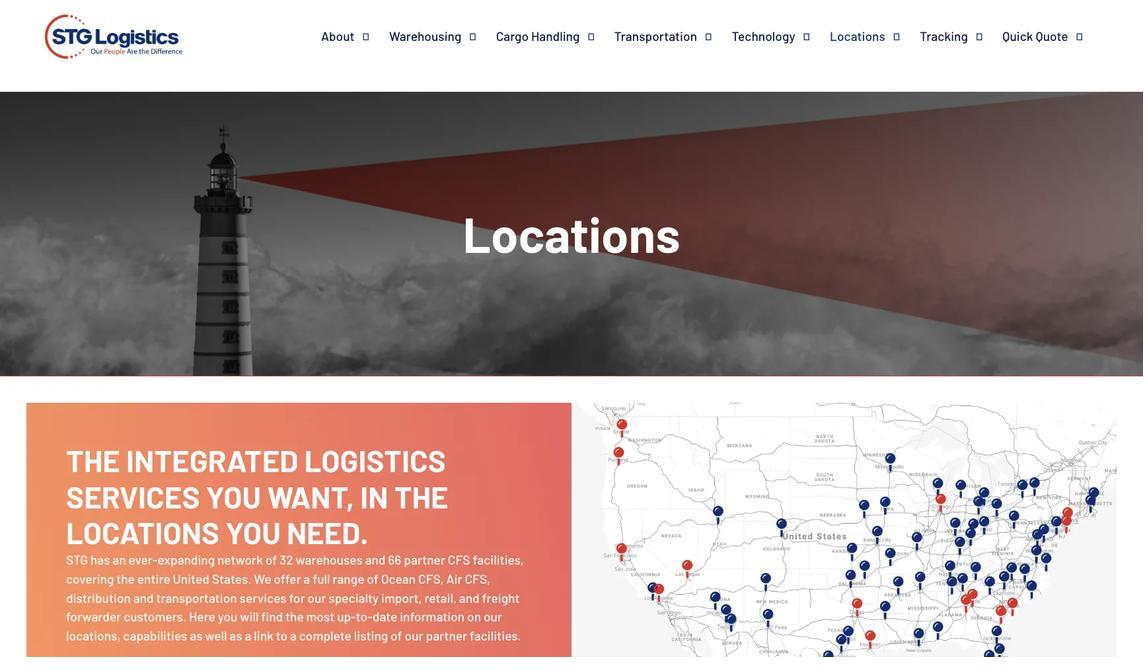 Task type: vqa. For each thing, say whether or not it's contained in the screenshot.
NOTICE
no



Task type: describe. For each thing, give the bounding box(es) containing it.
air
[[447, 572, 463, 587]]

locations link
[[831, 28, 921, 44]]

entire
[[137, 572, 170, 587]]

specialty
[[329, 591, 379, 606]]

2 cfs, from the left
[[465, 572, 491, 587]]

66
[[388, 553, 402, 568]]

quick quote link
[[1003, 28, 1104, 44]]

0 vertical spatial of
[[266, 553, 277, 568]]

expanding
[[158, 553, 215, 568]]

import,
[[382, 591, 422, 606]]

up-
[[337, 610, 356, 625]]

on
[[468, 610, 481, 625]]

cfs
[[448, 553, 471, 568]]

facilities.
[[470, 629, 522, 644]]

technology
[[732, 28, 796, 44]]

range
[[333, 572, 365, 587]]

warehousing link
[[389, 28, 496, 44]]

1 horizontal spatial and
[[365, 553, 386, 568]]

you
[[218, 610, 238, 625]]

quick
[[1003, 28, 1034, 44]]

logistics
[[305, 442, 446, 479]]

network
[[218, 553, 263, 568]]

0 vertical spatial the
[[395, 478, 449, 515]]

1 horizontal spatial a
[[290, 629, 297, 644]]

services
[[66, 478, 200, 515]]

in
[[361, 478, 389, 515]]

date
[[373, 610, 398, 625]]

full
[[313, 572, 330, 587]]

1 vertical spatial partner
[[426, 629, 468, 644]]

transportation
[[156, 591, 237, 606]]

stg
[[66, 553, 88, 568]]

ocean
[[381, 572, 416, 587]]

facilities,
[[473, 553, 524, 568]]

technology link
[[732, 28, 831, 44]]

here
[[189, 610, 216, 625]]

for
[[289, 591, 305, 606]]

to
[[276, 629, 288, 644]]

we
[[254, 572, 271, 587]]

locations,
[[66, 629, 121, 644]]

about
[[321, 28, 355, 44]]

has
[[90, 553, 110, 568]]

1 vertical spatial the
[[117, 572, 135, 587]]

freight
[[482, 591, 520, 606]]

tracking
[[921, 28, 969, 44]]

ever-
[[129, 553, 158, 568]]

link
[[254, 629, 274, 644]]



Task type: locate. For each thing, give the bounding box(es) containing it.
transportation
[[615, 28, 698, 44]]

2 horizontal spatial locations
[[831, 28, 886, 44]]

you
[[206, 478, 261, 515], [226, 515, 281, 551]]

the
[[66, 442, 120, 479]]

warehouses
[[296, 553, 363, 568]]

0 horizontal spatial as
[[190, 629, 203, 644]]

of right range
[[367, 572, 379, 587]]

united
[[173, 572, 210, 587]]

our down information
[[405, 629, 424, 644]]

need.
[[287, 515, 369, 551]]

warehousing
[[389, 28, 462, 44]]

1 vertical spatial locations
[[463, 204, 681, 263]]

partner right 66
[[404, 553, 446, 568]]

1 horizontal spatial as
[[230, 629, 242, 644]]

cargo
[[496, 28, 529, 44]]

covering
[[66, 572, 114, 587]]

as
[[190, 629, 203, 644], [230, 629, 242, 644]]

2 as from the left
[[230, 629, 242, 644]]

2 horizontal spatial of
[[391, 629, 402, 644]]

transportation link
[[615, 28, 732, 44]]

states.
[[212, 572, 252, 587]]

and down entire
[[133, 591, 154, 606]]

a right to
[[290, 629, 297, 644]]

most
[[306, 610, 335, 625]]

locations
[[831, 28, 886, 44], [463, 204, 681, 263], [66, 515, 220, 551]]

1 vertical spatial of
[[367, 572, 379, 587]]

customers.
[[124, 610, 187, 625]]

1 horizontal spatial the
[[286, 610, 304, 625]]

as right well
[[230, 629, 242, 644]]

32
[[280, 553, 293, 568]]

forwarder
[[66, 610, 121, 625]]

2 horizontal spatial and
[[459, 591, 480, 606]]

2 vertical spatial our
[[405, 629, 424, 644]]

0 horizontal spatial locations
[[66, 515, 220, 551]]

the right in
[[395, 478, 449, 515]]

as left well
[[190, 629, 203, 644]]

1 horizontal spatial of
[[367, 572, 379, 587]]

1 horizontal spatial cfs,
[[465, 572, 491, 587]]

1 vertical spatial our
[[484, 610, 503, 625]]

cfs,
[[419, 572, 444, 587], [465, 572, 491, 587]]

to-
[[356, 610, 373, 625]]

find
[[261, 610, 283, 625]]

our right 'on'
[[484, 610, 503, 625]]

quote
[[1037, 28, 1069, 44]]

will
[[240, 610, 259, 625]]

complete
[[299, 629, 352, 644]]

of left 32
[[266, 553, 277, 568]]

of down date
[[391, 629, 402, 644]]

stg usa image
[[40, 0, 187, 78]]

services
[[240, 591, 287, 606]]

partner
[[404, 553, 446, 568], [426, 629, 468, 644]]

0 horizontal spatial our
[[308, 591, 326, 606]]

want,
[[267, 478, 355, 515]]

2 vertical spatial locations
[[66, 515, 220, 551]]

distribution
[[66, 591, 131, 606]]

and left 66
[[365, 553, 386, 568]]

and up 'on'
[[459, 591, 480, 606]]

2 vertical spatial of
[[391, 629, 402, 644]]

1 horizontal spatial locations
[[463, 204, 681, 263]]

0 horizontal spatial cfs,
[[419, 572, 444, 587]]

2 horizontal spatial a
[[304, 572, 310, 587]]

cargo handling link
[[496, 28, 615, 44]]

locations inside the integrated logistics services you want, in the locations you need. stg has an ever-expanding network of 32 warehouses and 66 partner cfs facilities, covering the entire united states. we offer a full range of ocean cfs, air cfs, distribution and transportation services for our specialty import, retail, and freight forwarder customers. here you will find the most up-to-date information on our locations, capabilities as well as a link to a complete listing of our partner facilities.
[[66, 515, 220, 551]]

0 vertical spatial locations
[[831, 28, 886, 44]]

our
[[308, 591, 326, 606], [484, 610, 503, 625], [405, 629, 424, 644]]

2 horizontal spatial our
[[484, 610, 503, 625]]

cfs, up retail,
[[419, 572, 444, 587]]

partner down information
[[426, 629, 468, 644]]

information
[[400, 610, 465, 625]]

an
[[113, 553, 126, 568]]

cargo handling
[[496, 28, 580, 44]]

capabilities
[[123, 629, 187, 644]]

a
[[304, 572, 310, 587], [245, 629, 252, 644], [290, 629, 297, 644]]

1 as from the left
[[190, 629, 203, 644]]

2 vertical spatial the
[[286, 610, 304, 625]]

integrated
[[126, 442, 299, 479]]

and
[[365, 553, 386, 568], [133, 591, 154, 606], [459, 591, 480, 606]]

0 horizontal spatial and
[[133, 591, 154, 606]]

0 horizontal spatial the
[[117, 572, 135, 587]]

retail,
[[425, 591, 457, 606]]

0 vertical spatial partner
[[404, 553, 446, 568]]

a left full
[[304, 572, 310, 587]]

the integrated logistics services you want, in the locations you need. stg has an ever-expanding network of 32 warehouses and 66 partner cfs facilities, covering the entire united states. we offer a full range of ocean cfs, air cfs, distribution and transportation services for our specialty import, retail, and freight forwarder customers. here you will find the most up-to-date information on our locations, capabilities as well as a link to a complete listing of our partner facilities.
[[66, 442, 524, 644]]

well
[[205, 629, 227, 644]]

1 horizontal spatial our
[[405, 629, 424, 644]]

the down an
[[117, 572, 135, 587]]

offer
[[274, 572, 301, 587]]

0 horizontal spatial of
[[266, 553, 277, 568]]

quick quote
[[1003, 28, 1069, 44]]

the down for
[[286, 610, 304, 625]]

listing
[[354, 629, 388, 644]]

1 cfs, from the left
[[419, 572, 444, 587]]

about link
[[321, 28, 389, 44]]

a left link
[[245, 629, 252, 644]]

0 horizontal spatial a
[[245, 629, 252, 644]]

2 horizontal spatial the
[[395, 478, 449, 515]]

our up most
[[308, 591, 326, 606]]

the
[[395, 478, 449, 515], [117, 572, 135, 587], [286, 610, 304, 625]]

cfs, right air
[[465, 572, 491, 587]]

handling
[[532, 28, 580, 44]]

0 vertical spatial our
[[308, 591, 326, 606]]

of
[[266, 553, 277, 568], [367, 572, 379, 587], [391, 629, 402, 644]]

tracking link
[[921, 28, 1003, 44]]



